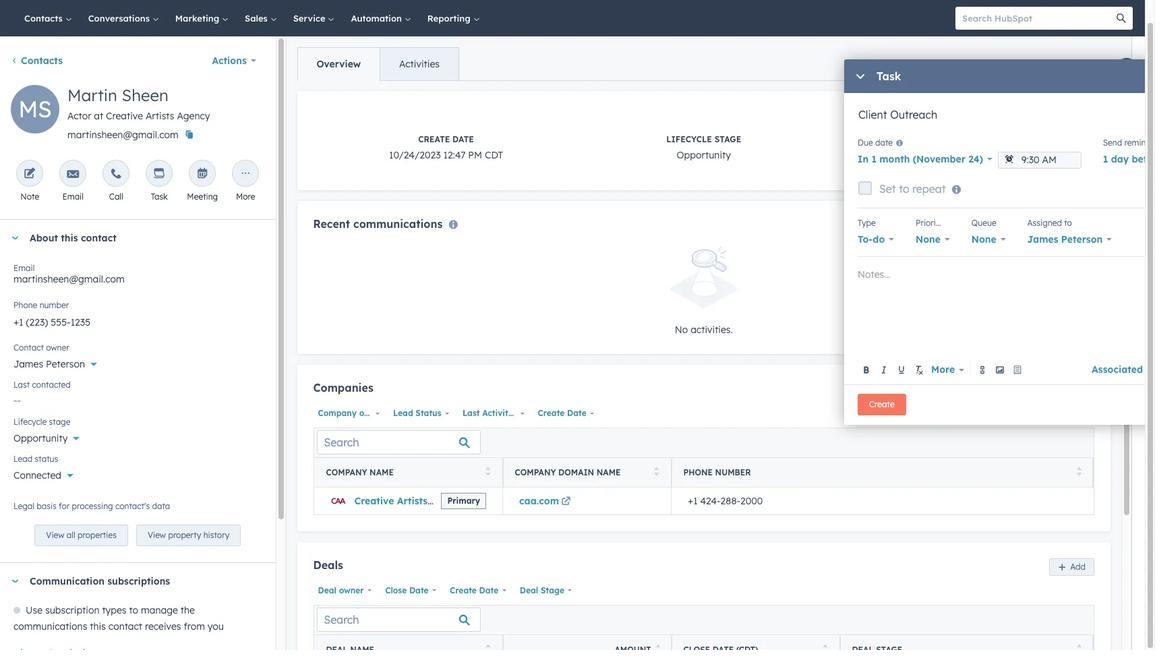 Task type: describe. For each thing, give the bounding box(es) containing it.
note image
[[24, 168, 36, 181]]

legal
[[13, 501, 34, 511]]

date for close date popup button on the bottom of the page
[[409, 585, 429, 595]]

last contacted
[[13, 380, 71, 390]]

owner for deals
[[339, 585, 364, 595]]

property
[[168, 530, 201, 540]]

activities.
[[691, 324, 733, 336]]

phone for phone number
[[13, 300, 37, 310]]

meeting image
[[196, 168, 209, 181]]

contact's
[[115, 501, 150, 511]]

type
[[858, 218, 876, 228]]

close date button
[[381, 582, 440, 599]]

search button
[[1110, 7, 1133, 30]]

primary
[[448, 496, 480, 506]]

domain
[[559, 468, 594, 478]]

james peterson for to
[[1028, 233, 1103, 245]]

set
[[880, 182, 896, 196]]

none button for queue
[[972, 230, 1006, 249]]

connected button
[[13, 462, 262, 484]]

contact owner
[[13, 343, 69, 353]]

Title text field
[[858, 107, 1155, 134]]

1 horizontal spatial communications
[[353, 217, 443, 231]]

Last contacted text field
[[13, 388, 262, 409]]

add button for deals
[[1050, 559, 1095, 576]]

lead status button
[[389, 405, 453, 422]]

repeat
[[913, 182, 946, 196]]

deal for deal stage
[[520, 585, 538, 595]]

sales link
[[237, 0, 285, 36]]

0 vertical spatial contacts link
[[16, 0, 80, 36]]

to-do
[[858, 233, 885, 245]]

last for last activity date
[[463, 408, 480, 418]]

associated wi button
[[1092, 360, 1155, 379]]

marketing link
[[167, 0, 237, 36]]

communication subscriptions button
[[0, 563, 257, 600]]

deal owner button
[[313, 582, 375, 599]]

opportunity inside popup button
[[13, 432, 68, 445]]

about this contact button
[[0, 220, 262, 256]]

to-do button
[[858, 230, 894, 249]]

10/24/2023
[[389, 149, 441, 161]]

day
[[1111, 153, 1129, 165]]

1 horizontal spatial creative
[[354, 495, 394, 507]]

james for assigned to
[[1028, 233, 1059, 245]]

lifecycle for lifecycle stage opportunity
[[667, 134, 712, 144]]

1 vertical spatial contacts link
[[11, 55, 63, 67]]

no
[[675, 324, 688, 336]]

none for queue
[[972, 233, 997, 245]]

james peterson for owner
[[13, 358, 85, 370]]

0 vertical spatial owner
[[46, 343, 69, 353]]

service link
[[285, 0, 343, 36]]

Search HubSpot search field
[[956, 7, 1121, 30]]

email martinsheen@gmail.com
[[13, 263, 125, 285]]

view property history
[[148, 530, 229, 540]]

deal for deal owner
[[318, 585, 337, 595]]

0 vertical spatial contacts
[[24, 13, 65, 24]]

424-
[[701, 495, 721, 507]]

date for left create date popup button
[[479, 585, 499, 595]]

set to repeat
[[880, 182, 946, 196]]

priority
[[916, 218, 944, 228]]

do
[[873, 233, 885, 245]]

overview
[[317, 58, 361, 70]]

creative artists agency link
[[354, 495, 466, 507]]

phone number
[[13, 300, 69, 310]]

no activities. alert
[[313, 247, 1095, 338]]

communication subscriptions
[[30, 576, 170, 588]]

communication
[[30, 576, 105, 588]]

1 vertical spatial contacts
[[21, 55, 63, 67]]

creative artists agency
[[354, 495, 466, 507]]

create inside button
[[869, 400, 895, 410]]

0 horizontal spatial task
[[151, 192, 168, 202]]

company owner
[[318, 408, 384, 418]]

to-
[[858, 233, 873, 245]]

actions button
[[203, 47, 265, 74]]

due date
[[858, 138, 893, 148]]

lead for lead status
[[393, 408, 413, 418]]

Phone number text field
[[13, 308, 262, 335]]

name
[[597, 468, 621, 478]]

2 - from the left
[[962, 149, 966, 161]]

24)
[[969, 153, 983, 165]]

legal basis for processing contact's data
[[13, 501, 170, 511]]

in 1 month (november 24)
[[858, 153, 983, 165]]

1 add from the top
[[1071, 385, 1086, 395]]

marketing
[[175, 13, 222, 24]]

none for priority
[[916, 233, 941, 245]]

recent
[[313, 217, 350, 231]]

queue
[[972, 218, 997, 228]]

send reminde 1 day befor
[[1103, 138, 1155, 165]]

+1 424-288-2000
[[688, 495, 763, 507]]

reminde
[[1125, 138, 1155, 148]]

create date for left create date popup button
[[450, 585, 499, 595]]

call image
[[110, 168, 122, 181]]

search search field for companies
[[317, 431, 481, 455]]

service
[[293, 13, 328, 24]]

minimize dialog image
[[855, 71, 866, 82]]

create date for the top create date popup button
[[538, 408, 587, 418]]

meeting
[[187, 192, 218, 202]]

1 horizontal spatial agency
[[431, 495, 466, 507]]

james peterson button for assigned to
[[1028, 230, 1112, 249]]

to for assigned
[[1065, 218, 1072, 228]]

reporting
[[427, 13, 473, 24]]

number
[[715, 468, 751, 478]]

stage for lifecycle stage opportunity
[[715, 134, 741, 144]]

contact
[[13, 343, 44, 353]]

(november
[[913, 153, 966, 165]]

to for set
[[899, 182, 910, 196]]

1 - from the left
[[958, 149, 962, 161]]

automation
[[351, 13, 405, 24]]

this inside dropdown button
[[61, 232, 78, 244]]

contact inside about this contact dropdown button
[[81, 232, 117, 244]]

stage for deal stage
[[541, 585, 565, 595]]

in
[[858, 153, 869, 165]]

lead status
[[13, 454, 58, 464]]

status
[[416, 408, 442, 418]]

close
[[385, 585, 407, 595]]

about this contact
[[30, 232, 117, 244]]

peterson for contact owner
[[46, 358, 85, 370]]

associated wi
[[1092, 364, 1155, 376]]

assigned to
[[1028, 218, 1072, 228]]

artists inside martin sheen actor at creative artists agency
[[146, 110, 174, 122]]

navigation containing overview
[[297, 47, 459, 81]]

deal owner
[[318, 585, 364, 595]]

caret image for about this contact
[[11, 236, 19, 240]]

reporting link
[[419, 0, 488, 36]]

date for the top create date popup button
[[567, 408, 587, 418]]

none button for priority
[[916, 230, 950, 249]]

note
[[20, 192, 39, 202]]



Task type: vqa. For each thing, say whether or not it's contained in the screenshot.
top Peterson
yes



Task type: locate. For each thing, give the bounding box(es) containing it.
lead left status
[[393, 408, 413, 418]]

2 horizontal spatial to
[[1065, 218, 1072, 228]]

phone number
[[684, 468, 751, 478]]

close date
[[385, 585, 429, 595]]

1 vertical spatial caret image
[[11, 580, 19, 583]]

date up domain in the bottom of the page
[[567, 408, 587, 418]]

1 vertical spatial james
[[13, 358, 43, 370]]

communications right recent
[[353, 217, 443, 231]]

james peterson button up last contacted text field
[[13, 351, 262, 373]]

create date up company domain name
[[538, 408, 587, 418]]

view all properties link
[[35, 525, 128, 547]]

+1
[[688, 495, 698, 507]]

0 horizontal spatial lead
[[13, 454, 33, 464]]

james peterson down assigned to
[[1028, 233, 1103, 245]]

none button down queue
[[972, 230, 1006, 249]]

1 view from the left
[[46, 530, 64, 540]]

view left property
[[148, 530, 166, 540]]

task image
[[153, 168, 165, 181]]

0 horizontal spatial to
[[129, 605, 138, 617]]

1 inside send reminde 1 day befor
[[1103, 153, 1109, 165]]

wi
[[1146, 364, 1155, 376]]

last inside popup button
[[463, 408, 480, 418]]

history
[[204, 530, 229, 540]]

subscription
[[45, 605, 99, 617]]

1 caret image from the top
[[11, 236, 19, 240]]

deal
[[318, 585, 337, 595], [520, 585, 538, 595]]

1 vertical spatial add button
[[1050, 559, 1095, 576]]

number
[[40, 300, 69, 310]]

types
[[102, 605, 127, 617]]

companies
[[313, 381, 373, 395]]

12:47
[[444, 149, 466, 161]]

due
[[858, 138, 873, 148]]

0 vertical spatial james peterson button
[[1028, 230, 1112, 249]]

1 horizontal spatial to
[[899, 182, 910, 196]]

1 horizontal spatial none
[[972, 233, 997, 245]]

create date button up company domain name
[[533, 405, 598, 422]]

press to sort. image
[[654, 467, 659, 476], [655, 644, 660, 650], [823, 644, 828, 650], [1077, 644, 1082, 650]]

create inside create date 10/24/2023 12:47 pm cdt
[[418, 134, 450, 144]]

1 add button from the top
[[1050, 381, 1095, 399]]

email down email image
[[62, 192, 84, 202]]

press to sort. image for company name
[[486, 467, 491, 476]]

0 horizontal spatial peterson
[[46, 358, 85, 370]]

assigned
[[1028, 218, 1062, 228]]

0 vertical spatial agency
[[177, 110, 210, 122]]

navigation
[[297, 47, 459, 81]]

data
[[152, 501, 170, 511]]

artists
[[146, 110, 174, 122], [397, 495, 428, 507]]

0 vertical spatial this
[[61, 232, 78, 244]]

call
[[109, 192, 123, 202]]

more inside popup button
[[932, 364, 955, 376]]

1 vertical spatial create date
[[450, 585, 499, 595]]

0 horizontal spatial creative
[[106, 110, 143, 122]]

email inside email martinsheen@gmail.com
[[13, 263, 35, 273]]

0 horizontal spatial james
[[13, 358, 43, 370]]

1 horizontal spatial none button
[[972, 230, 1006, 249]]

caret image inside communication subscriptions dropdown button
[[11, 580, 19, 583]]

to inside use subscription types to manage the communications this contact receives from you
[[129, 605, 138, 617]]

company name
[[326, 468, 394, 478]]

james peterson button down assigned to
[[1028, 230, 1112, 249]]

activities link
[[380, 48, 459, 80]]

owner down companies
[[359, 408, 384, 418]]

james peterson down contact owner
[[13, 358, 85, 370]]

1 horizontal spatial phone
[[684, 468, 713, 478]]

company down companies
[[318, 408, 357, 418]]

view left all
[[46, 530, 64, 540]]

1 vertical spatial lead
[[13, 454, 33, 464]]

create date button
[[533, 405, 598, 422], [445, 582, 510, 599]]

1 horizontal spatial james
[[1028, 233, 1059, 245]]

search search field for deals
[[317, 608, 481, 632]]

view
[[46, 530, 64, 540], [148, 530, 166, 540]]

1 vertical spatial communications
[[13, 621, 87, 633]]

0 vertical spatial james
[[1028, 233, 1059, 245]]

deal stage
[[520, 585, 565, 595]]

0 horizontal spatial none button
[[916, 230, 950, 249]]

0 vertical spatial peterson
[[1062, 233, 1103, 245]]

task down task icon
[[151, 192, 168, 202]]

press to sort. image
[[486, 467, 491, 476], [1077, 467, 1082, 476], [486, 644, 491, 650]]

activity
[[482, 408, 513, 418]]

288-
[[721, 495, 741, 507]]

0 vertical spatial email
[[62, 192, 84, 202]]

0 horizontal spatial james peterson
[[13, 358, 85, 370]]

last for last contacted
[[13, 380, 30, 390]]

add button
[[1050, 381, 1095, 399], [1050, 559, 1095, 576]]

martinsheen@gmail.com up number
[[13, 273, 125, 285]]

from
[[184, 621, 205, 633]]

martin sheen actor at creative artists agency
[[67, 85, 210, 122]]

this down types
[[90, 621, 106, 633]]

1 vertical spatial stage
[[541, 585, 565, 595]]

caret image for communication subscriptions
[[11, 580, 19, 583]]

0 horizontal spatial 1
[[872, 153, 877, 165]]

0 vertical spatial task
[[877, 69, 901, 83]]

1 horizontal spatial james peterson
[[1028, 233, 1103, 245]]

2 caret image from the top
[[11, 580, 19, 583]]

view for view all properties
[[46, 530, 64, 540]]

2 vertical spatial to
[[129, 605, 138, 617]]

1 vertical spatial contact
[[108, 621, 142, 633]]

2 none button from the left
[[972, 230, 1006, 249]]

1 search search field from the top
[[317, 431, 481, 455]]

basis
[[37, 501, 57, 511]]

to
[[899, 182, 910, 196], [1065, 218, 1072, 228], [129, 605, 138, 617]]

0 horizontal spatial view
[[46, 530, 64, 540]]

0 horizontal spatial artists
[[146, 110, 174, 122]]

recent communications
[[313, 217, 443, 231]]

none button down priority
[[916, 230, 950, 249]]

communications down use
[[13, 621, 87, 633]]

pm
[[468, 149, 482, 161]]

automation link
[[343, 0, 419, 36]]

none down queue
[[972, 233, 997, 245]]

create
[[418, 134, 450, 144], [869, 400, 895, 410], [538, 408, 565, 418], [450, 585, 477, 595]]

0 vertical spatial add button
[[1050, 381, 1095, 399]]

1 vertical spatial email
[[13, 263, 35, 273]]

this right about
[[61, 232, 78, 244]]

0 vertical spatial last
[[13, 380, 30, 390]]

0 horizontal spatial create date button
[[445, 582, 510, 599]]

0 horizontal spatial stage
[[541, 585, 565, 595]]

1 vertical spatial phone
[[684, 468, 713, 478]]

contacts link
[[16, 0, 80, 36], [11, 55, 63, 67]]

connected
[[13, 469, 61, 482]]

company for company domain name
[[515, 468, 556, 478]]

0 horizontal spatial email
[[13, 263, 35, 273]]

caret image inside about this contact dropdown button
[[11, 236, 19, 240]]

lead up connected
[[13, 454, 33, 464]]

link opens in a new window image
[[562, 497, 571, 507], [562, 497, 571, 507]]

email for email martinsheen@gmail.com
[[13, 263, 35, 273]]

1 horizontal spatial email
[[62, 192, 84, 202]]

company for company name
[[326, 468, 367, 478]]

email for email
[[62, 192, 84, 202]]

1 horizontal spatial view
[[148, 530, 166, 540]]

james down contact
[[13, 358, 43, 370]]

artists down sheen
[[146, 110, 174, 122]]

0 vertical spatial artists
[[146, 110, 174, 122]]

1 vertical spatial lifecycle
[[13, 417, 47, 427]]

last left contacted
[[13, 380, 30, 390]]

company inside popup button
[[318, 408, 357, 418]]

1 horizontal spatial this
[[90, 621, 106, 633]]

0 vertical spatial martinsheen@gmail.com
[[67, 129, 179, 141]]

1 horizontal spatial lead
[[393, 408, 413, 418]]

lifecycle for lifecycle stage
[[13, 417, 47, 427]]

for
[[59, 501, 70, 511]]

1 none from the left
[[916, 233, 941, 245]]

company domain name
[[515, 468, 621, 478]]

caret image
[[11, 236, 19, 240], [11, 580, 19, 583]]

artists left primary
[[397, 495, 428, 507]]

0 horizontal spatial create date
[[450, 585, 499, 595]]

martin
[[67, 85, 117, 105]]

martinsheen@gmail.com down at
[[67, 129, 179, 141]]

creative
[[106, 110, 143, 122], [354, 495, 394, 507]]

company for company owner
[[318, 408, 357, 418]]

peterson up contacted
[[46, 358, 85, 370]]

to right set
[[899, 182, 910, 196]]

communications inside use subscription types to manage the communications this contact receives from you
[[13, 621, 87, 633]]

1 vertical spatial martinsheen@gmail.com
[[13, 273, 125, 285]]

date right close
[[409, 585, 429, 595]]

0 vertical spatial create date
[[538, 408, 587, 418]]

to right types
[[129, 605, 138, 617]]

none down priority
[[916, 233, 941, 245]]

company left name
[[326, 468, 367, 478]]

creative right at
[[106, 110, 143, 122]]

1 horizontal spatial opportunity
[[677, 149, 731, 161]]

company up the caa.com
[[515, 468, 556, 478]]

1 vertical spatial more
[[932, 364, 955, 376]]

0 horizontal spatial communications
[[13, 621, 87, 633]]

2 deal from the left
[[520, 585, 538, 595]]

1 vertical spatial peterson
[[46, 358, 85, 370]]

james peterson button for contact owner
[[13, 351, 262, 373]]

2 add button from the top
[[1050, 559, 1095, 576]]

caret image left communication
[[11, 580, 19, 583]]

owner right contact
[[46, 343, 69, 353]]

befor
[[1132, 153, 1155, 165]]

phone up +1
[[684, 468, 713, 478]]

2 view from the left
[[148, 530, 166, 540]]

-
[[958, 149, 962, 161], [962, 149, 966, 161]]

0 vertical spatial lead
[[393, 408, 413, 418]]

properties
[[78, 530, 117, 540]]

create date right close date popup button on the bottom of the page
[[450, 585, 499, 595]]

search search field down close
[[317, 608, 481, 632]]

2000
[[741, 495, 763, 507]]

1 left day
[[1103, 153, 1109, 165]]

creative down name
[[354, 495, 394, 507]]

0 vertical spatial stage
[[715, 134, 741, 144]]

search search field up name
[[317, 431, 481, 455]]

james down the assigned
[[1028, 233, 1059, 245]]

0 vertical spatial lifecycle
[[667, 134, 712, 144]]

more button
[[929, 360, 967, 379]]

phone left number
[[13, 300, 37, 310]]

1 inside "popup button"
[[872, 153, 877, 165]]

1 horizontal spatial more
[[932, 364, 955, 376]]

deals
[[313, 558, 343, 572]]

this inside use subscription types to manage the communications this contact receives from you
[[90, 621, 106, 633]]

lead
[[393, 408, 413, 418], [13, 454, 33, 464]]

1 none button from the left
[[916, 230, 950, 249]]

0 vertical spatial contact
[[81, 232, 117, 244]]

1 horizontal spatial create date button
[[533, 405, 598, 422]]

1 vertical spatial owner
[[359, 408, 384, 418]]

0 vertical spatial more
[[236, 192, 255, 202]]

1 vertical spatial agency
[[431, 495, 466, 507]]

1 day befor button
[[1103, 150, 1155, 169]]

date left deal stage
[[479, 585, 499, 595]]

0 vertical spatial add
[[1071, 385, 1086, 395]]

contact down types
[[108, 621, 142, 633]]

activities
[[399, 58, 440, 70]]

overview link
[[298, 48, 380, 80]]

2 search search field from the top
[[317, 608, 481, 632]]

0 horizontal spatial this
[[61, 232, 78, 244]]

search image
[[1117, 13, 1126, 23]]

0 vertical spatial phone
[[13, 300, 37, 310]]

add button for companies
[[1050, 381, 1095, 399]]

0 horizontal spatial none
[[916, 233, 941, 245]]

0 vertical spatial to
[[899, 182, 910, 196]]

1 right in
[[872, 153, 877, 165]]

1 vertical spatial last
[[463, 408, 480, 418]]

1 horizontal spatial stage
[[715, 134, 741, 144]]

conversations
[[88, 13, 152, 24]]

1 horizontal spatial peterson
[[1062, 233, 1103, 245]]

1 horizontal spatial create date
[[538, 408, 587, 418]]

email
[[62, 192, 84, 202], [13, 263, 35, 273]]

month
[[880, 153, 910, 165]]

2 add from the top
[[1071, 562, 1086, 572]]

owner down deals
[[339, 585, 364, 595]]

subscriptions
[[107, 576, 170, 588]]

last activity date
[[463, 408, 535, 418]]

view for view property history
[[148, 530, 166, 540]]

0 horizontal spatial james peterson button
[[13, 351, 262, 373]]

task right minimize dialog icon
[[877, 69, 901, 83]]

lead for lead status
[[13, 454, 33, 464]]

0 vertical spatial james peterson
[[1028, 233, 1103, 245]]

1 1 from the left
[[872, 153, 877, 165]]

opportunity button
[[13, 425, 262, 447]]

1 horizontal spatial task
[[877, 69, 901, 83]]

lifecycle stage opportunity
[[667, 134, 741, 161]]

stage inside lifecycle stage opportunity
[[715, 134, 741, 144]]

manage
[[141, 605, 178, 617]]

none
[[916, 233, 941, 245], [972, 233, 997, 245]]

HH:MM text field
[[998, 152, 1082, 169]]

1 vertical spatial creative
[[354, 495, 394, 507]]

stage inside popup button
[[541, 585, 565, 595]]

james for contact owner
[[13, 358, 43, 370]]

at
[[94, 110, 103, 122]]

deal stage button
[[515, 582, 576, 599]]

contacts
[[24, 13, 65, 24], [21, 55, 63, 67]]

email image
[[67, 168, 79, 181]]

0 horizontal spatial lifecycle
[[13, 417, 47, 427]]

0 horizontal spatial phone
[[13, 300, 37, 310]]

lead inside popup button
[[393, 408, 413, 418]]

associated
[[1092, 364, 1143, 376]]

0 horizontal spatial deal
[[318, 585, 337, 595]]

1 horizontal spatial 1
[[1103, 153, 1109, 165]]

status
[[35, 454, 58, 464]]

1 deal from the left
[[318, 585, 337, 595]]

this
[[61, 232, 78, 244], [90, 621, 106, 633]]

0 horizontal spatial opportunity
[[13, 432, 68, 445]]

task
[[877, 69, 901, 83], [151, 192, 168, 202]]

agency inside martin sheen actor at creative artists agency
[[177, 110, 210, 122]]

sheen
[[122, 85, 168, 105]]

1 vertical spatial artists
[[397, 495, 428, 507]]

lifecycle stage
[[13, 417, 70, 427]]

peterson down assigned to
[[1062, 233, 1103, 245]]

phone for phone number
[[684, 468, 713, 478]]

contacted
[[32, 380, 71, 390]]

processing
[[72, 501, 113, 511]]

opportunity inside lifecycle stage opportunity
[[677, 149, 731, 161]]

0 vertical spatial creative
[[106, 110, 143, 122]]

1 vertical spatial james peterson button
[[13, 351, 262, 373]]

about
[[30, 232, 58, 244]]

1 vertical spatial james peterson
[[13, 358, 85, 370]]

more image
[[240, 168, 252, 181]]

email down about
[[13, 263, 35, 273]]

1 vertical spatial opportunity
[[13, 432, 68, 445]]

owner for companies
[[359, 408, 384, 418]]

date up 12:47
[[453, 134, 474, 144]]

0 horizontal spatial more
[[236, 192, 255, 202]]

caret image left about
[[11, 236, 19, 240]]

contact inside use subscription types to manage the communications this contact receives from you
[[108, 621, 142, 633]]

creative inside martin sheen actor at creative artists agency
[[106, 110, 143, 122]]

Search search field
[[317, 431, 481, 455], [317, 608, 481, 632]]

to right the assigned
[[1065, 218, 1072, 228]]

1 vertical spatial to
[[1065, 218, 1072, 228]]

use
[[26, 605, 43, 617]]

1 horizontal spatial deal
[[520, 585, 538, 595]]

the
[[181, 605, 195, 617]]

0 vertical spatial create date button
[[533, 405, 598, 422]]

stage
[[49, 417, 70, 427]]

1 vertical spatial add
[[1071, 562, 1086, 572]]

date right activity
[[516, 408, 535, 418]]

name
[[370, 468, 394, 478]]

last left activity
[[463, 408, 480, 418]]

date
[[876, 138, 893, 148]]

date inside create date 10/24/2023 12:47 pm cdt
[[453, 134, 474, 144]]

create date button left deal stage
[[445, 582, 510, 599]]

peterson for assigned to
[[1062, 233, 1103, 245]]

owner
[[46, 343, 69, 353], [359, 408, 384, 418], [339, 585, 364, 595]]

contact down call
[[81, 232, 117, 244]]

0 vertical spatial communications
[[353, 217, 443, 231]]

press to sort. element
[[486, 467, 491, 478], [654, 467, 659, 478], [1077, 467, 1082, 478], [486, 644, 491, 650], [655, 644, 660, 650], [823, 644, 828, 650], [1077, 644, 1082, 650]]

phone
[[13, 300, 37, 310], [684, 468, 713, 478]]

press to sort. image for phone number
[[1077, 467, 1082, 476]]

create date 10/24/2023 12:47 pm cdt
[[389, 134, 503, 161]]

2 1 from the left
[[1103, 153, 1109, 165]]

2 none from the left
[[972, 233, 997, 245]]

0 horizontal spatial last
[[13, 380, 30, 390]]

lifecycle inside lifecycle stage opportunity
[[667, 134, 712, 144]]



